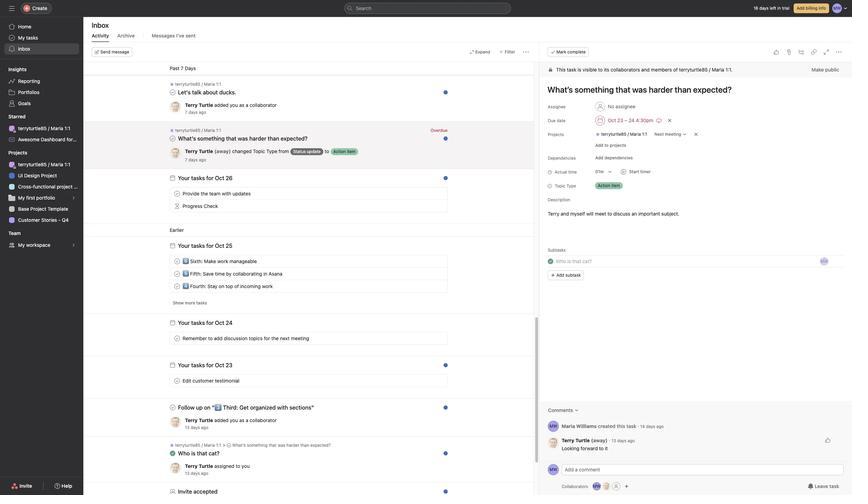 Task type: vqa. For each thing, say whether or not it's contained in the screenshot.
(away) inside TERRY TURTLE (AWAY) CHANGED TOPIC TYPE FROM STATUS UPDATE TO ACTION ITEM 7 DAYS AGO
yes



Task type: locate. For each thing, give the bounding box(es) containing it.
completed checkbox left 6️⃣
[[173, 257, 181, 266]]

completed image left edit
[[173, 377, 181, 385]]

23 up testimonial
[[226, 363, 233, 369]]

create
[[32, 5, 47, 11]]

added for "3️⃣
[[215, 418, 229, 424]]

progress
[[183, 203, 203, 209]]

/ inside projects element
[[48, 162, 49, 168]]

0 vertical spatial action
[[334, 149, 346, 154]]

you right assigned
[[242, 464, 250, 470]]

/ inside starred element
[[48, 125, 49, 131]]

–
[[625, 117, 628, 123]]

an
[[632, 211, 638, 217]]

13 down maria williams created this task · 14 days ago
[[612, 439, 617, 444]]

7
[[185, 110, 187, 115], [185, 157, 187, 163]]

1 vertical spatial work
[[262, 283, 273, 289]]

message
[[112, 49, 129, 55]]

completed checkbox up dependencies image
[[173, 190, 181, 198]]

1 horizontal spatial projects
[[548, 132, 564, 137]]

subtasks
[[548, 248, 566, 253]]

1 vertical spatial projects
[[8, 150, 27, 156]]

0 vertical spatial as
[[239, 102, 245, 108]]

1 horizontal spatial item
[[612, 183, 620, 188]]

1 horizontal spatial what's
[[232, 443, 246, 448]]

0 vertical spatial my
[[18, 35, 25, 41]]

williams
[[577, 424, 597, 429]]

work up by in the left bottom of the page
[[218, 258, 228, 264]]

1 vertical spatial make
[[204, 258, 216, 264]]

days inside maria williams created this task · 14 days ago
[[647, 424, 656, 429]]

stories
[[41, 217, 57, 223]]

add subtask
[[557, 273, 581, 278]]

0 vertical spatial 13
[[185, 426, 190, 431]]

looking forward to it
[[562, 446, 608, 452]]

my for my first portfolio
[[18, 195, 25, 201]]

1 horizontal spatial action
[[598, 183, 611, 188]]

days inside terry turtle added you as a collaborator 13 days ago
[[191, 426, 200, 431]]

terry up looking
[[562, 438, 575, 444]]

more actions image
[[524, 49, 529, 55]]

terry inside terry turtle added you as a collaborator 7 days ago
[[185, 102, 198, 108]]

as inside terry turtle added you as a collaborator 7 days ago
[[239, 102, 245, 108]]

you inside terry turtle added you as a collaborator 13 days ago
[[230, 418, 238, 424]]

actual
[[555, 170, 568, 175]]

task for leave
[[830, 484, 840, 490]]

tasks up the "provide"
[[191, 175, 205, 181]]

subject.
[[662, 211, 680, 217]]

as up 'what's something that was harder than expected?'
[[239, 102, 245, 108]]

past 7 days
[[170, 65, 196, 71]]

cross-
[[18, 184, 33, 190]]

1:1 inside 'main content'
[[643, 132, 648, 137]]

0 vertical spatial 24
[[629, 117, 635, 123]]

activity
[[92, 33, 109, 39]]

terryturtle85 / maria 1:1 link
[[4, 123, 79, 134], [593, 131, 650, 138], [4, 159, 79, 170]]

24 inside 'main content'
[[629, 117, 635, 123]]

add billing info
[[797, 6, 827, 11]]

completed checkbox for remember
[[173, 335, 181, 343]]

terry inside terry turtle assigned to you 13 days ago
[[185, 464, 198, 470]]

terryturtle85 / maria 1:1 link for awesome dashboard for new project
[[4, 123, 79, 134]]

2 vertical spatial task
[[830, 484, 840, 490]]

dependencies
[[548, 156, 576, 161]]

meeting inside popup button
[[665, 132, 682, 137]]

1 vertical spatial topic
[[555, 184, 566, 189]]

terryturtle85 / maria 1:1 link up ui design project
[[4, 159, 79, 170]]

1 vertical spatial meeting
[[291, 336, 309, 342]]

terry turtle link down up
[[185, 418, 213, 424]]

a inside terry turtle added you as a collaborator 7 days ago
[[246, 102, 249, 108]]

is
[[578, 67, 582, 73], [191, 451, 196, 457]]

add
[[797, 6, 805, 11], [596, 143, 604, 148], [596, 155, 604, 161], [557, 273, 565, 278]]

follow up on "3️⃣ third: get organized with sections"
[[178, 405, 314, 411]]

and
[[642, 67, 650, 73], [561, 211, 569, 217]]

0 horizontal spatial is
[[191, 451, 196, 457]]

terryturtle85 / maria 1:1 inside starred element
[[18, 125, 70, 131]]

terry for terry turtle assigned to you 13 days ago
[[185, 464, 198, 470]]

0 vertical spatial and
[[642, 67, 650, 73]]

1 collaborator from the top
[[250, 102, 277, 108]]

make left public
[[812, 67, 825, 73]]

terryturtle85 / maria 1:1 link for ui design project
[[4, 159, 79, 170]]

that cat?
[[197, 451, 220, 457]]

terry and myself will meet to discuss an important subject.
[[548, 211, 680, 217]]

you down third:
[[230, 418, 238, 424]]

your tasks for oct 26 link
[[178, 175, 233, 181]]

action item button
[[593, 181, 634, 191]]

added down about ducks.
[[215, 102, 229, 108]]

0 horizontal spatial harder
[[250, 136, 267, 142]]

project right new at top
[[86, 137, 101, 143]]

turtle down up
[[199, 418, 213, 424]]

my for my workspace
[[18, 242, 25, 248]]

1 vertical spatial my
[[18, 195, 25, 201]]

terry inside terry turtle (away) changed topic type from status update to action item 7 days ago
[[185, 148, 198, 154]]

my down home
[[18, 35, 25, 41]]

0 vertical spatial is
[[578, 67, 582, 73]]

my inside my workspace link
[[18, 242, 25, 248]]

portfolios
[[18, 89, 40, 95]]

5️⃣
[[183, 271, 189, 277]]

· down the created at the bottom right
[[609, 438, 611, 444]]

added for 1:1
[[215, 102, 229, 108]]

completed image up dependencies image
[[173, 190, 181, 198]]

2 vertical spatial my
[[18, 242, 25, 248]]

task inside button
[[830, 484, 840, 490]]

your up remember
[[178, 320, 190, 326]]

harder
[[250, 136, 267, 142], [287, 443, 300, 448]]

to right assigned
[[236, 464, 240, 470]]

terry down talk
[[185, 102, 198, 108]]

2 archive notification image from the top
[[440, 177, 446, 183]]

days
[[760, 6, 769, 11], [189, 110, 198, 115], [189, 157, 198, 163], [647, 424, 656, 429], [191, 426, 200, 431], [618, 439, 627, 444], [191, 471, 200, 477]]

0 vertical spatial on
[[219, 283, 225, 289]]

complete
[[568, 49, 586, 55]]

0 vertical spatial 23
[[618, 117, 624, 123]]

days inside terry turtle assigned to you 13 days ago
[[191, 471, 200, 477]]

to right update
[[325, 148, 329, 154]]

1 vertical spatial as
[[239, 418, 245, 424]]

5 archive notification image from the top
[[440, 491, 446, 496]]

turtle down that cat?
[[199, 464, 213, 470]]

turtle up your tasks for oct 26 link
[[199, 148, 213, 154]]

7 up your tasks for oct 26 link
[[185, 157, 187, 163]]

collaborator inside terry turtle added you as a collaborator 7 days ago
[[250, 102, 277, 108]]

make up 'save'
[[204, 258, 216, 264]]

my first portfolio
[[18, 195, 55, 201]]

collaborator for "3️⃣
[[250, 418, 277, 424]]

fifth:
[[190, 271, 202, 277]]

2 added from the top
[[215, 418, 229, 424]]

0 horizontal spatial action
[[334, 149, 346, 154]]

add left subtask
[[557, 273, 565, 278]]

terry turtle link up looking
[[562, 438, 590, 444]]

type inside 'main content'
[[567, 184, 577, 189]]

2 your from the top
[[178, 243, 190, 249]]

was up changed at the left
[[238, 136, 248, 142]]

terry turtle link up your tasks for oct 26 link
[[185, 148, 213, 154]]

for left new at top
[[67, 137, 73, 143]]

your up 6️⃣
[[178, 243, 190, 249]]

(away) up "it"
[[592, 438, 608, 444]]

that up changed at the left
[[226, 136, 237, 142]]

goals
[[18, 100, 31, 106]]

terry for terry turtle added you as a collaborator 7 days ago
[[185, 102, 198, 108]]

days up invite accepted
[[191, 471, 200, 477]]

project
[[57, 184, 73, 190]]

terry up your tasks for oct 26 link
[[185, 148, 198, 154]]

0 likes. click to like this task image
[[826, 438, 831, 444]]

main content containing this task is visible to its collaborators and members of terryturtle85 / maria 1:1.
[[540, 62, 853, 462]]

0 horizontal spatial item
[[347, 149, 356, 154]]

see details, my workspace image
[[72, 243, 76, 248]]

completed image for 5️⃣ fifth: save time by collaborating in asana
[[173, 270, 181, 278]]

1 my from the top
[[18, 35, 25, 41]]

for for 24
[[206, 320, 214, 326]]

for inside starred element
[[67, 137, 73, 143]]

the left team at the left of page
[[201, 191, 208, 197]]

1 as from the top
[[239, 102, 245, 108]]

ago up invite accepted
[[201, 471, 208, 477]]

13 inside terry turtle assigned to you 13 days ago
[[185, 471, 190, 477]]

no assignee
[[608, 104, 636, 110]]

time left by in the left bottom of the page
[[215, 271, 225, 277]]

add for add billing info
[[797, 6, 805, 11]]

maria williams created this task · 14 days ago
[[562, 424, 664, 429]]

ago down up
[[201, 426, 208, 431]]

add left billing
[[797, 6, 805, 11]]

0 horizontal spatial the
[[201, 191, 208, 197]]

completed checkbox for 4️⃣
[[173, 282, 181, 291]]

tasks up customer
[[191, 363, 205, 369]]

0 vertical spatial the
[[201, 191, 208, 197]]

1:1 down 4:30pm on the right of the page
[[643, 132, 648, 137]]

terry turtle link down who is that cat? at the bottom left of the page
[[185, 464, 213, 470]]

terry turtle assigned to you 13 days ago
[[185, 464, 250, 477]]

1 vertical spatial the
[[272, 336, 279, 342]]

a down follow up on "3️⃣ third: get organized with sections"
[[246, 418, 249, 424]]

a inside terry turtle added you as a collaborator 13 days ago
[[246, 418, 249, 424]]

0 vertical spatial 7
[[185, 110, 187, 115]]

0 horizontal spatial what's
[[178, 136, 196, 142]]

my down team
[[18, 242, 25, 248]]

projects down the awesome
[[8, 150, 27, 156]]

remove task from terryturtle85 / maria 1:1 element
[[692, 130, 702, 139]]

you inside terry turtle added you as a collaborator 7 days ago
[[230, 102, 238, 108]]

0 vertical spatial a
[[246, 102, 249, 108]]

2 horizontal spatial task
[[830, 484, 840, 490]]

check
[[204, 203, 218, 209]]

oct for 23
[[215, 363, 224, 369]]

maria up that cat?
[[204, 443, 215, 448]]

my for my tasks
[[18, 35, 25, 41]]

your up edit
[[178, 363, 190, 369]]

something for what's something that was harder than expected?
[[247, 443, 268, 448]]

0 vertical spatial work
[[218, 258, 228, 264]]

2 completed checkbox from the top
[[173, 282, 181, 291]]

added down "3️⃣
[[215, 418, 229, 424]]

completed checkbox left 4️⃣
[[173, 282, 181, 291]]

that left than
[[269, 443, 277, 448]]

add subtask image
[[799, 49, 805, 55]]

1 horizontal spatial work
[[262, 283, 273, 289]]

full screen image
[[824, 49, 830, 55]]

and left myself
[[561, 211, 569, 217]]

your for your tasks for oct 26
[[178, 175, 190, 181]]

0 horizontal spatial task
[[567, 67, 577, 73]]

starred
[[8, 114, 26, 120]]

13 down follow
[[185, 426, 190, 431]]

main content
[[540, 62, 853, 462]]

0 horizontal spatial 23
[[226, 363, 233, 369]]

add to bookmarks image
[[429, 130, 435, 135]]

oct up testimonial
[[215, 363, 224, 369]]

type inside terry turtle (away) changed topic type from status update to action item 7 days ago
[[267, 148, 278, 154]]

1 vertical spatial project
[[41, 173, 57, 179]]

1 horizontal spatial meeting
[[665, 132, 682, 137]]

0 vertical spatial that
[[226, 136, 237, 142]]

hide sidebar image
[[9, 6, 15, 11]]

2 7 from the top
[[185, 157, 187, 163]]

my inside "my tasks" link
[[18, 35, 25, 41]]

/
[[710, 67, 711, 73], [202, 82, 203, 87], [48, 125, 49, 131], [202, 128, 203, 133], [628, 132, 629, 137], [48, 162, 49, 168], [202, 443, 203, 448]]

from
[[279, 148, 289, 154]]

add subtask button
[[548, 271, 584, 281]]

completed image
[[173, 190, 181, 198], [173, 257, 181, 266], [547, 258, 555, 266], [173, 270, 181, 278], [173, 335, 181, 343], [173, 377, 181, 385]]

terry turtle link inside 'main content'
[[562, 438, 590, 444]]

0 horizontal spatial in
[[264, 271, 268, 277]]

add dependencies
[[596, 155, 633, 161]]

0 horizontal spatial make
[[204, 258, 216, 264]]

terry for terry turtle added you as a collaborator 13 days ago
[[185, 418, 198, 424]]

projects inside dropdown button
[[8, 150, 27, 156]]

Completed checkbox
[[173, 257, 181, 266], [547, 258, 555, 266], [173, 270, 181, 278]]

0 vertical spatial item
[[347, 149, 356, 154]]

tt button for terry turtle added you as a collaborator 13 days ago
[[170, 417, 181, 428]]

turtle
[[199, 102, 213, 108], [199, 148, 213, 154], [199, 418, 213, 424], [576, 438, 590, 444], [199, 464, 213, 470]]

your tasks for oct 26
[[178, 175, 233, 181]]

1 vertical spatial harder
[[287, 443, 300, 448]]

completed checkbox left '5️⃣'
[[173, 270, 181, 278]]

days inside the terry turtle (away) · 13 days ago
[[618, 439, 627, 444]]

1 vertical spatial was
[[278, 443, 286, 448]]

clear due date image
[[668, 119, 672, 123]]

make public button
[[808, 64, 844, 76]]

1 vertical spatial and
[[561, 211, 569, 217]]

2 my from the top
[[18, 195, 25, 201]]

topic
[[253, 148, 265, 154], [555, 184, 566, 189]]

topic inside what's something that was harder than expected? dialog
[[555, 184, 566, 189]]

3 my from the top
[[18, 242, 25, 248]]

ago inside terry turtle (away) changed topic type from status update to action item 7 days ago
[[199, 157, 206, 163]]

0 vertical spatial task
[[567, 67, 577, 73]]

turtle inside terry turtle assigned to you 13 days ago
[[199, 464, 213, 470]]

(away) inside terry turtle (away) changed topic type from status update to action item 7 days ago
[[215, 148, 231, 154]]

1 horizontal spatial on
[[219, 283, 225, 289]]

0 horizontal spatial topic
[[253, 148, 265, 154]]

your tasks for oct 23 link
[[178, 363, 233, 369]]

terryturtle85 / maria 1:1 inside projects element
[[18, 162, 70, 168]]

leave task
[[815, 484, 840, 490]]

16 days left in trial
[[754, 6, 790, 11]]

archive notifications image
[[440, 130, 446, 135]]

tt for terry turtle (away) changed topic type from status update to action item 7 days ago
[[173, 151, 178, 156]]

to
[[599, 67, 603, 73], [605, 143, 609, 148], [325, 148, 329, 154], [608, 211, 613, 217], [208, 336, 213, 342], [600, 446, 604, 452], [236, 464, 240, 470]]

(away) inside 'main content'
[[592, 438, 608, 444]]

collaborator for 1:1
[[250, 102, 277, 108]]

1 added from the top
[[215, 102, 229, 108]]

portfolios link
[[4, 87, 79, 98]]

of right top
[[235, 283, 239, 289]]

0 vertical spatial project
[[86, 137, 101, 143]]

harder for than
[[287, 443, 300, 448]]

with
[[222, 191, 231, 197]]

1 vertical spatial in
[[264, 271, 268, 277]]

13
[[185, 426, 190, 431], [612, 439, 617, 444], [185, 471, 190, 477]]

1 completed checkbox from the top
[[173, 190, 181, 198]]

completed checkbox for 5️⃣ fifth: save time by collaborating in asana
[[173, 270, 181, 278]]

1 vertical spatial you
[[230, 418, 238, 424]]

(away) left changed at the left
[[215, 148, 231, 154]]

you down about ducks.
[[230, 102, 238, 108]]

harder up changed at the left
[[250, 136, 267, 142]]

1 archive notification image from the top
[[440, 84, 446, 89]]

terry for terry and myself will meet to discuss an important subject.
[[548, 211, 560, 217]]

days down talk
[[189, 110, 198, 115]]

1 vertical spatial type
[[567, 184, 577, 189]]

tt button for terry turtle added you as a collaborator 7 days ago
[[170, 102, 181, 113]]

4 your from the top
[[178, 363, 190, 369]]

1 horizontal spatial (away)
[[592, 438, 608, 444]]

0 horizontal spatial (away)
[[215, 148, 231, 154]]

next meeting
[[655, 132, 682, 137]]

1 vertical spatial task
[[627, 424, 637, 429]]

4 completed checkbox from the top
[[173, 377, 181, 385]]

for for 23
[[206, 363, 214, 369]]

project inside base project template 'link'
[[30, 206, 46, 212]]

· left 14
[[638, 424, 639, 429]]

ago inside terry turtle assigned to you 13 days ago
[[201, 471, 208, 477]]

the left next
[[272, 336, 279, 342]]

turtle inside terry turtle added you as a collaborator 7 days ago
[[199, 102, 213, 108]]

task for this
[[567, 67, 577, 73]]

archive notification image
[[440, 84, 446, 89], [440, 177, 446, 183], [440, 365, 446, 370], [440, 407, 446, 413], [440, 491, 446, 496]]

as down get
[[239, 418, 245, 424]]

add for add dependencies
[[596, 155, 604, 161]]

who
[[178, 451, 190, 457]]

added inside terry turtle added you as a collaborator 13 days ago
[[215, 418, 229, 424]]

a for "3️⃣
[[246, 418, 249, 424]]

oct up add
[[215, 320, 224, 326]]

1 horizontal spatial inbox
[[92, 21, 109, 29]]

1:1 up that cat?
[[216, 443, 221, 448]]

days down up
[[191, 426, 200, 431]]

Completed checkbox
[[173, 190, 181, 198], [173, 282, 181, 291], [173, 335, 181, 343], [173, 377, 181, 385]]

add up '01m'
[[596, 155, 604, 161]]

2 as from the top
[[239, 418, 245, 424]]

invite accepted
[[178, 489, 218, 495]]

tasks inside global element
[[26, 35, 38, 41]]

project down my first portfolio
[[30, 206, 46, 212]]

0 horizontal spatial something
[[198, 136, 225, 142]]

make public
[[812, 67, 840, 73]]

more
[[185, 301, 195, 306]]

1:1 up project
[[65, 162, 70, 168]]

is right who
[[191, 451, 196, 457]]

1 horizontal spatial that
[[269, 443, 277, 448]]

1 horizontal spatial harder
[[287, 443, 300, 448]]

completed checkbox for 6️⃣ sixth: make work manageable
[[173, 257, 181, 266]]

archive notification image
[[440, 445, 446, 451]]

23 left "–"
[[618, 117, 624, 123]]

it
[[605, 446, 608, 452]]

tasks for my tasks
[[26, 35, 38, 41]]

terry turtle added you as a collaborator 7 days ago
[[185, 102, 277, 115]]

0 vertical spatial time
[[569, 170, 577, 175]]

0 vertical spatial in
[[778, 6, 781, 11]]

0 horizontal spatial ·
[[609, 438, 611, 444]]

action down 01m dropdown button
[[598, 183, 611, 188]]

archive
[[117, 33, 135, 39]]

1 vertical spatial 7
[[185, 157, 187, 163]]

ago inside terry turtle added you as a collaborator 13 days ago
[[201, 426, 208, 431]]

added inside terry turtle added you as a collaborator 7 days ago
[[215, 102, 229, 108]]

for up remember
[[206, 320, 214, 326]]

1 7 from the top
[[185, 110, 187, 115]]

days inside terry turtle (away) changed topic type from status update to action item 7 days ago
[[189, 157, 198, 163]]

1 horizontal spatial ·
[[638, 424, 639, 429]]

in right left
[[778, 6, 781, 11]]

0 horizontal spatial meeting
[[291, 336, 309, 342]]

14
[[641, 424, 645, 429]]

24 right "–"
[[629, 117, 635, 123]]

2 a from the top
[[246, 418, 249, 424]]

0 vertical spatial what's
[[178, 136, 196, 142]]

harder for than expected?
[[250, 136, 267, 142]]

0 vertical spatial you
[[230, 102, 238, 108]]

1 vertical spatial is
[[191, 451, 196, 457]]

3 your from the top
[[178, 320, 190, 326]]

1 horizontal spatial of
[[674, 67, 678, 73]]

due
[[548, 118, 556, 123]]

what's
[[178, 136, 196, 142], [232, 443, 246, 448]]

my inside my first portfolio link
[[18, 195, 25, 201]]

your for your tasks for oct 23
[[178, 363, 190, 369]]

up
[[196, 405, 203, 411]]

1 vertical spatial 24
[[226, 320, 233, 326]]

0 vertical spatial projects
[[548, 132, 564, 137]]

1 a from the top
[[246, 102, 249, 108]]

something
[[198, 136, 225, 142], [247, 443, 268, 448]]

1 vertical spatial ·
[[609, 438, 611, 444]]

1 horizontal spatial 24
[[629, 117, 635, 123]]

about ducks.
[[203, 89, 237, 96]]

2 vertical spatial 13
[[185, 471, 190, 477]]

for for 26
[[206, 175, 214, 181]]

completed image left '5️⃣'
[[173, 270, 181, 278]]

2 collaborator from the top
[[250, 418, 277, 424]]

0 horizontal spatial inbox
[[18, 46, 30, 52]]

0 vertical spatial type
[[267, 148, 278, 154]]

in left asana
[[264, 271, 268, 277]]

completed checkbox left remember
[[173, 335, 181, 343]]

make inside button
[[812, 67, 825, 73]]

reporting
[[18, 78, 40, 84]]

0 vertical spatial added
[[215, 102, 229, 108]]

0 horizontal spatial type
[[267, 148, 278, 154]]

as inside terry turtle added you as a collaborator 13 days ago
[[239, 418, 245, 424]]

terry inside terry turtle added you as a collaborator 13 days ago
[[185, 418, 198, 424]]

public
[[826, 67, 840, 73]]

terry turtle link for terry turtle (away) · 13 days ago
[[562, 438, 590, 444]]

for
[[67, 137, 73, 143], [206, 175, 214, 181], [206, 243, 214, 249], [206, 320, 214, 326], [264, 336, 270, 342], [206, 363, 214, 369]]

0 vertical spatial harder
[[250, 136, 267, 142]]

1 vertical spatial of
[[235, 283, 239, 289]]

Task Name text field
[[556, 258, 592, 266]]

something for what's something that was harder than expected?
[[198, 136, 225, 142]]

1 vertical spatial on
[[204, 405, 211, 411]]

0 vertical spatial meeting
[[665, 132, 682, 137]]

13 inside the terry turtle (away) · 13 days ago
[[612, 439, 617, 444]]

1 vertical spatial 23
[[226, 363, 233, 369]]

that for than expected?
[[226, 136, 237, 142]]

days up your tasks for oct 26 link
[[189, 157, 198, 163]]

collaborator inside terry turtle added you as a collaborator 13 days ago
[[250, 418, 277, 424]]

my
[[18, 35, 25, 41], [18, 195, 25, 201], [18, 242, 25, 248]]

more actions for this task image
[[837, 49, 842, 55]]

0 horizontal spatial and
[[561, 211, 569, 217]]

was for than expected?
[[238, 136, 248, 142]]

turtle inside terry turtle (away) changed topic type from status update to action item 7 days ago
[[199, 148, 213, 154]]

1 vertical spatial that
[[269, 443, 277, 448]]

let's
[[178, 89, 191, 96]]

attachments: add a file to this task, what's something that was harder than expected? image
[[787, 49, 792, 55]]

0 vertical spatial was
[[238, 136, 248, 142]]

turtle for talk
[[199, 102, 213, 108]]

completed image left 6️⃣
[[173, 257, 181, 266]]

terryturtle85 inside projects element
[[18, 162, 47, 168]]

my left first
[[18, 195, 25, 201]]

visible
[[583, 67, 597, 73]]

ago up your tasks for oct 26 link
[[199, 157, 206, 163]]

0 horizontal spatial 24
[[226, 320, 233, 326]]

on right up
[[204, 405, 211, 411]]

what's something that was harder than expected? dialog
[[540, 42, 853, 496]]

for up 6️⃣ sixth: make work manageable
[[206, 243, 214, 249]]

1 vertical spatial what's
[[232, 443, 246, 448]]

ago down let's talk about ducks.
[[199, 110, 206, 115]]

1 horizontal spatial 23
[[618, 117, 624, 123]]

turtle down let's talk about ducks.
[[199, 102, 213, 108]]

days inside terry turtle added you as a collaborator 7 days ago
[[189, 110, 198, 115]]

0 vertical spatial topic
[[253, 148, 265, 154]]

0 vertical spatial something
[[198, 136, 225, 142]]

than expected?
[[268, 136, 308, 142]]

workspace
[[26, 242, 50, 248]]

third:
[[223, 405, 238, 411]]

1 horizontal spatial topic
[[555, 184, 566, 189]]

tasks down home
[[26, 35, 38, 41]]

completed image for 6️⃣ sixth: make work manageable
[[173, 257, 181, 266]]

terry turtle (away) · 13 days ago
[[562, 438, 635, 444]]

1:1 up awesome dashboard for new project
[[65, 125, 70, 131]]

7 down "let's"
[[185, 110, 187, 115]]

ago right 14
[[657, 424, 664, 429]]

tt button for terry turtle assigned to you 13 days ago
[[170, 463, 181, 474]]

1 your from the top
[[178, 175, 190, 181]]

with sections"
[[277, 405, 314, 411]]

3 completed checkbox from the top
[[173, 335, 181, 343]]



Task type: describe. For each thing, give the bounding box(es) containing it.
projects element
[[0, 147, 83, 227]]

oct inside what's something that was harder than expected? dialog
[[608, 117, 616, 123]]

you inside terry turtle assigned to you 13 days ago
[[242, 464, 250, 470]]

what's something that was harder than expected?
[[232, 443, 331, 448]]

inbox inside global element
[[18, 46, 30, 52]]

for right 'topics'
[[264, 336, 270, 342]]

date
[[557, 118, 566, 123]]

start
[[630, 169, 640, 175]]

1 horizontal spatial the
[[272, 336, 279, 342]]

as for 1:1
[[239, 102, 245, 108]]

what's for what's something that was harder than expected?
[[232, 443, 246, 448]]

my workspace link
[[4, 240, 79, 251]]

0 vertical spatial inbox
[[92, 21, 109, 29]]

terry turtle link for terry turtle assigned to you 13 days ago
[[185, 464, 213, 470]]

see details, my first portfolio image
[[72, 196, 76, 200]]

remember to add discussion topics for the next meeting
[[183, 336, 309, 342]]

home link
[[4, 21, 79, 32]]

terry for terry turtle (away) · 13 days ago
[[562, 438, 575, 444]]

4️⃣
[[183, 283, 189, 289]]

add for add subtask
[[557, 273, 565, 278]]

your tasks for oct 24
[[178, 320, 233, 326]]

0 horizontal spatial work
[[218, 258, 228, 264]]

maria inside starred element
[[51, 125, 63, 131]]

insights element
[[0, 63, 83, 111]]

tasks for your tasks for oct 26
[[191, 175, 205, 181]]

add for add to projects
[[596, 143, 604, 148]]

to left "it"
[[600, 446, 604, 452]]

completed checkbox for edit
[[173, 377, 181, 385]]

tt button for terry turtle (away) changed topic type from status update to action item 7 days ago
[[170, 148, 181, 159]]

timer
[[641, 169, 651, 175]]

days right 16
[[760, 6, 769, 11]]

next
[[280, 336, 290, 342]]

completed checkbox for provide
[[173, 190, 181, 198]]

terry turtle link for terry turtle added you as a collaborator 13 days ago
[[185, 418, 213, 424]]

time inside 'main content'
[[569, 170, 577, 175]]

of inside what's something that was harder than expected? dialog
[[674, 67, 678, 73]]

discussion
[[224, 336, 248, 342]]

turtle inside terry turtle added you as a collaborator 13 days ago
[[199, 418, 213, 424]]

base project template
[[18, 206, 68, 212]]

as for "3️⃣
[[239, 418, 245, 424]]

expected?
[[311, 443, 331, 448]]

collaborating
[[233, 271, 262, 277]]

13 inside terry turtle added you as a collaborator 13 days ago
[[185, 426, 190, 431]]

(away) for changed
[[215, 148, 231, 154]]

1 horizontal spatial in
[[778, 6, 781, 11]]

messages i've sent
[[152, 33, 196, 39]]

messages i've sent link
[[152, 33, 196, 42]]

you for "3️⃣
[[230, 418, 238, 424]]

to left add
[[208, 336, 213, 342]]

1 vertical spatial time
[[215, 271, 225, 277]]

add dependencies button
[[593, 153, 636, 163]]

project inside 'ui design project' link
[[41, 173, 57, 179]]

maria down terry turtle added you as a collaborator 7 days ago
[[204, 128, 215, 133]]

your for your tasks for oct 24
[[178, 320, 190, 326]]

completed image
[[173, 282, 181, 291]]

remove task from terryturtle85 / maria 1:1 image
[[695, 132, 699, 137]]

search
[[356, 5, 372, 11]]

due date
[[548, 118, 566, 123]]

0 horizontal spatial on
[[204, 405, 211, 411]]

6️⃣ sixth: make work manageable
[[183, 258, 257, 264]]

7 inside terry turtle (away) changed topic type from status update to action item 7 days ago
[[185, 157, 187, 163]]

remember
[[183, 336, 207, 342]]

5️⃣ fifth: save time by collaborating in asana
[[183, 271, 283, 277]]

to inside terry turtle assigned to you 13 days ago
[[236, 464, 240, 470]]

terryturtle85 / maria 1:1 link inside what's something that was harder than expected? dialog
[[593, 131, 650, 138]]

0 vertical spatial ·
[[638, 424, 639, 429]]

1 horizontal spatial and
[[642, 67, 650, 73]]

completed image down subtasks
[[547, 258, 555, 266]]

invite button
[[7, 480, 37, 493]]

looking
[[562, 446, 580, 452]]

dependencies image
[[174, 204, 180, 209]]

project inside awesome dashboard for new project link
[[86, 137, 101, 143]]

my workspace
[[18, 242, 50, 248]]

turtle for is
[[199, 464, 213, 470]]

who is that cat?
[[178, 451, 220, 457]]

invite
[[19, 484, 32, 489]]

to inside terry turtle (away) changed topic type from status update to action item 7 days ago
[[325, 148, 329, 154]]

maria down oct 23 – 24 4:30pm
[[631, 132, 641, 137]]

my tasks
[[18, 35, 38, 41]]

tasks for your tasks for oct 25
[[191, 243, 205, 249]]

help button
[[50, 480, 77, 493]]

description
[[548, 197, 571, 203]]

tasks inside button
[[196, 301, 207, 306]]

1:1 up about ducks.
[[216, 82, 221, 87]]

help
[[62, 484, 72, 489]]

copy task link image
[[812, 49, 817, 55]]

action inside terry turtle (away) changed topic type from status update to action item 7 days ago
[[334, 149, 346, 154]]

turtle inside 'main content'
[[576, 438, 590, 444]]

no assignee button
[[593, 100, 639, 113]]

3 archive notification image from the top
[[440, 365, 446, 370]]

goals link
[[4, 98, 79, 109]]

edit customer testimonial
[[183, 378, 240, 384]]

comments
[[549, 408, 573, 414]]

1:1 inside starred element
[[65, 125, 70, 131]]

starred element
[[0, 111, 101, 147]]

maria inside projects element
[[51, 162, 63, 168]]

customer stories - q4
[[18, 217, 69, 223]]

Task Name text field
[[543, 82, 844, 98]]

tasks for your tasks for oct 24
[[191, 320, 205, 326]]

0 horizontal spatial of
[[235, 283, 239, 289]]

ago inside terry turtle added you as a collaborator 7 days ago
[[199, 110, 206, 115]]

(away) for ·
[[592, 438, 608, 444]]

start timer
[[630, 169, 651, 175]]

you for 1:1
[[230, 102, 238, 108]]

next
[[655, 132, 664, 137]]

-
[[58, 217, 61, 223]]

tt for terry turtle added you as a collaborator 13 days ago
[[173, 420, 178, 425]]

completed image for edit customer testimonial
[[173, 377, 181, 385]]

item inside popup button
[[612, 183, 620, 188]]

add to projects
[[596, 143, 627, 148]]

this
[[557, 67, 566, 73]]

oct for 25
[[215, 243, 224, 249]]

this
[[617, 424, 626, 429]]

ui design project link
[[4, 170, 79, 181]]

7 days
[[181, 65, 196, 71]]

to right meet
[[608, 211, 613, 217]]

01m
[[596, 169, 604, 175]]

global element
[[0, 17, 83, 59]]

tt for terry turtle added you as a collaborator 7 days ago
[[173, 104, 178, 110]]

item inside terry turtle (away) changed topic type from status update to action item 7 days ago
[[347, 149, 356, 154]]

base project template link
[[4, 204, 79, 215]]

teams element
[[0, 227, 83, 252]]

assignee
[[616, 104, 636, 110]]

insights
[[8, 66, 27, 72]]

maria down the comments dropdown button
[[562, 424, 576, 429]]

completed checkbox inside 'main content'
[[547, 258, 555, 266]]

action item
[[598, 183, 620, 188]]

your for your tasks for oct 25
[[178, 243, 190, 249]]

to inside button
[[605, 143, 609, 148]]

activity link
[[92, 33, 109, 42]]

0 likes. click to like this task image
[[774, 49, 780, 55]]

tasks for your tasks for oct 23
[[191, 363, 205, 369]]

talk
[[192, 89, 202, 96]]

add or remove collaborators image
[[625, 485, 629, 489]]

mark
[[557, 49, 567, 55]]

expand
[[476, 49, 491, 55]]

what's something that was harder than expected?
[[178, 136, 308, 142]]

oct for 26
[[215, 175, 224, 181]]

ago inside the terry turtle (away) · 13 days ago
[[628, 439, 635, 444]]

will
[[587, 211, 594, 217]]

was for than
[[278, 443, 286, 448]]

oct for 24
[[215, 320, 224, 326]]

my tasks link
[[4, 32, 79, 43]]

tt for terry turtle assigned to you 13 days ago
[[173, 466, 178, 471]]

for for 25
[[206, 243, 214, 249]]

new
[[74, 137, 84, 143]]

1:1 inside projects element
[[65, 162, 70, 168]]

insights button
[[0, 66, 27, 73]]

turtle for something
[[199, 148, 213, 154]]

cross-functional project plan
[[18, 184, 83, 190]]

maria left 1:1.
[[712, 67, 725, 73]]

terry for terry turtle (away) changed topic type from status update to action item 7 days ago
[[185, 148, 198, 154]]

terry turtle link for terry turtle added you as a collaborator 7 days ago
[[185, 102, 213, 108]]

that for than
[[269, 443, 277, 448]]

a for 1:1
[[246, 102, 249, 108]]

awesome dashboard for new project link
[[4, 134, 101, 145]]

23 inside 'main content'
[[618, 117, 624, 123]]

terry turtle (away) changed topic type from status update to action item 7 days ago
[[185, 148, 356, 163]]

collaborators
[[562, 484, 589, 490]]

portfolio
[[36, 195, 55, 201]]

1 horizontal spatial task
[[627, 424, 637, 429]]

for for project
[[67, 137, 73, 143]]

organized
[[250, 405, 276, 411]]

is inside 'main content'
[[578, 67, 582, 73]]

completed image for provide the team with updates
[[173, 190, 181, 198]]

archive link
[[117, 33, 135, 42]]

topic inside terry turtle (away) changed topic type from status update to action item 7 days ago
[[253, 148, 265, 154]]

projects inside 'main content'
[[548, 132, 564, 137]]

team
[[8, 230, 21, 236]]

send
[[100, 49, 111, 55]]

maria williams link
[[562, 424, 597, 429]]

team
[[209, 191, 221, 197]]

7 inside terry turtle added you as a collaborator 7 days ago
[[185, 110, 187, 115]]

what's for what's something that was harder than expected?
[[178, 136, 196, 142]]

starred button
[[0, 113, 26, 120]]

first
[[26, 195, 35, 201]]

stay
[[208, 283, 218, 289]]

manageable
[[230, 258, 257, 264]]

action inside popup button
[[598, 183, 611, 188]]

terryturtle85 inside starred element
[[18, 125, 47, 131]]

repeats image
[[657, 118, 662, 123]]

messages
[[152, 33, 175, 39]]

to left its
[[599, 67, 603, 73]]

leave task button
[[804, 481, 844, 493]]

my first portfolio link
[[4, 193, 79, 204]]

search list box
[[344, 3, 511, 14]]

ago inside maria williams created this task · 14 days ago
[[657, 424, 664, 429]]

terryturtle85 / maria 1:1 inside 'main content'
[[602, 132, 648, 137]]

terry turtle link for topic type
[[185, 148, 213, 154]]

completed image for remember to add discussion topics for the next meeting
[[173, 335, 181, 343]]

1:1 down terry turtle added you as a collaborator 7 days ago
[[216, 128, 221, 133]]

i've
[[176, 33, 184, 39]]

maria up let's talk about ducks.
[[204, 82, 215, 87]]

your tasks for oct 25 link
[[178, 243, 233, 249]]

search button
[[344, 3, 511, 14]]

discuss
[[614, 211, 631, 217]]

4 archive notification image from the top
[[440, 407, 446, 413]]

awesome dashboard for new project
[[18, 137, 101, 143]]

expand button
[[467, 47, 494, 57]]

dependencies
[[605, 155, 633, 161]]

past
[[170, 65, 180, 71]]

actual time
[[555, 170, 577, 175]]



